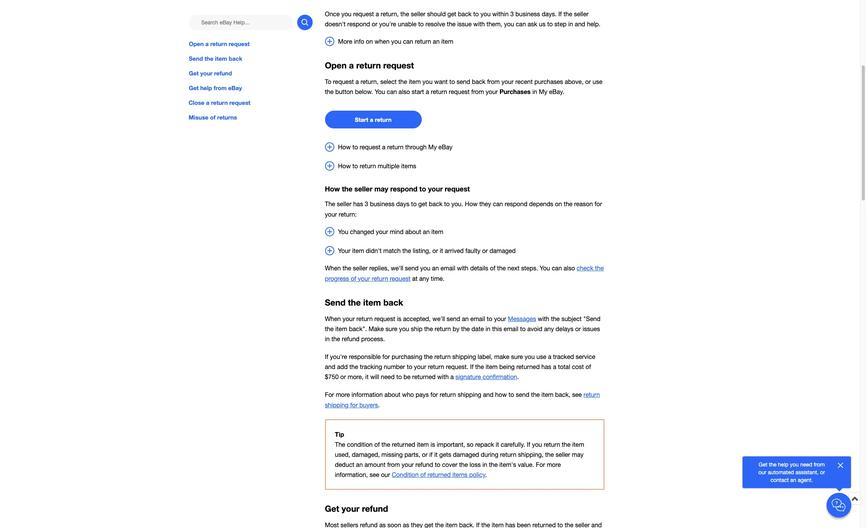 Task type: locate. For each thing, give the bounding box(es) containing it.
to
[[325, 78, 331, 85]]

about
[[405, 228, 421, 235], [385, 391, 400, 398]]

request inside open a return request link
[[228, 40, 249, 47]]

your
[[338, 247, 350, 254]]

more right value.
[[547, 461, 561, 468]]

email up time.
[[441, 265, 455, 272]]

1 horizontal spatial open a return request
[[325, 60, 414, 70]]

items down cover
[[452, 471, 468, 478]]

0 horizontal spatial respond
[[347, 20, 370, 27]]

your inside dropdown button
[[376, 228, 388, 235]]

open a return request inside open a return request link
[[189, 40, 249, 47]]

policy
[[469, 471, 485, 478]]

it left will
[[365, 374, 369, 381]]

you're inside once you request a return, the seller should get back to you within 3 business days. if the seller doesn't respond or you're unable to resolve the issue with them, you can ask us to step in and help.
[[379, 20, 396, 27]]

1 horizontal spatial sure
[[511, 353, 523, 360]]

0 vertical spatial send
[[189, 55, 203, 62]]

2 vertical spatial shipping
[[325, 401, 349, 408]]

can inside once you request a return, the seller should get back to you within 3 business days. if the seller doesn't respond or you're unable to resolve the issue with them, you can ask us to step in and help.
[[516, 20, 526, 27]]

you
[[375, 88, 385, 95], [338, 228, 348, 235], [540, 265, 550, 272]]

tip the condition of the returned item is important, so repack it carefully. if you return the item used, damaged, missing parts, or if it gets damaged during return shipping, the seller may deduct an amount from your refund to cover the loss in the item's value. for more information, see our
[[335, 431, 584, 478]]

item inside dropdown button
[[441, 38, 453, 45]]

send the item back up get help from ebay at left
[[189, 55, 242, 62]]

and inside if you're responsible for purchasing the return shipping label, make sure you use a tracked service and add the tracking number to your return request. if the item being returned has a total cost of $750 or more, it will need to be returned with a
[[325, 363, 335, 370]]

1 vertical spatial return,
[[361, 78, 379, 85]]

when for when your return request is accepted, we'll send an email to your messages
[[325, 315, 341, 322]]

business inside once you request a return, the seller should get back to you within 3 business days. if the seller doesn't respond or you're unable to resolve the issue with them, you can ask us to step in and help.
[[515, 10, 540, 17]]

return, up unable
[[381, 10, 399, 17]]

step
[[554, 20, 567, 27]]

back
[[458, 10, 472, 17], [229, 55, 242, 62], [472, 78, 485, 85], [429, 201, 442, 208], [383, 297, 403, 308]]

help up close at the top left of the page
[[200, 84, 212, 91]]

returned down cover
[[427, 471, 451, 478]]

1 vertical spatial send the item back
[[325, 297, 403, 308]]

the inside your item didn't match the listing, or it arrived faulty or damaged dropdown button
[[402, 247, 411, 254]]

1 horizontal spatial about
[[405, 228, 421, 235]]

has up return:
[[353, 201, 363, 208]]

button
[[335, 88, 353, 95]]

0 vertical spatial need
[[381, 374, 395, 381]]

seller right the shipping,
[[556, 451, 570, 458]]

of right cost
[[586, 363, 591, 370]]

or inside to request a return, select the item you want to send back from your recent purchases above, or use the button below. you can also start a return request from your
[[585, 78, 591, 85]]

use inside if you're responsible for purchasing the return shipping label, make sure you use a tracked service and add the tracking number to your return request. if the item being returned has a total cost of $750 or more, it will need to be returned with a
[[536, 353, 546, 360]]

if up signature
[[470, 363, 474, 370]]

1 vertical spatial help
[[778, 462, 788, 468]]

0 vertical spatial when
[[325, 265, 341, 272]]

misuse of returns
[[189, 114, 237, 121]]

if up step
[[558, 10, 562, 17]]

you inside tip the condition of the returned item is important, so repack it carefully. if you return the item used, damaged, missing parts, or if it gets damaged during return shipping, the seller may deduct an amount from your refund to cover the loss in the item's value. for more information, see our
[[532, 441, 542, 448]]

use left tracked
[[536, 353, 546, 360]]

1 vertical spatial the
[[335, 441, 345, 448]]

0 vertical spatial and
[[575, 20, 585, 27]]

of inside if you're responsible for purchasing the return shipping label, make sure you use a tracked service and add the tracking number to your return request. if the item being returned has a total cost of $750 or more, it will need to be returned with a
[[586, 363, 591, 370]]

the seller has 3 business days to get back to you. how they can respond depends on the reason for your return:
[[325, 201, 602, 218]]

get inside the seller has 3 business days to get back to you. how they can respond depends on the reason for your return:
[[418, 201, 427, 208]]

0 horizontal spatial we'll
[[391, 265, 403, 272]]

is left accepted,
[[397, 315, 401, 322]]

at
[[412, 275, 418, 282]]

the inside the seller has 3 business days to get back to you. how they can respond depends on the reason for your return:
[[325, 201, 335, 208]]

back inside the seller has 3 business days to get back to you. how they can respond depends on the reason for your return:
[[429, 201, 442, 208]]

get for get help from ebay link on the top of the page
[[189, 84, 198, 91]]

send right "how"
[[516, 391, 529, 398]]

to inside tip the condition of the returned item is important, so repack it carefully. if you return the item used, damaged, missing parts, or if it gets damaged during return shipping, the seller may deduct an amount from your refund to cover the loss in the item's value. for more information, see our
[[435, 461, 440, 468]]

0 vertical spatial you
[[375, 88, 385, 95]]

or down subject
[[575, 325, 581, 332]]

will
[[370, 374, 379, 381]]

0 horizontal spatial need
[[381, 374, 395, 381]]

1 horizontal spatial may
[[572, 451, 584, 458]]

you up the shipping,
[[532, 441, 542, 448]]

return inside to request a return, select the item you want to send back from your recent purchases above, or use the button below. you can also start a return request from your
[[431, 88, 447, 95]]

0 horizontal spatial get your refund
[[189, 70, 232, 77]]

open a return request down search ebay help... text field
[[189, 40, 249, 47]]

you inside you changed your mind about an item dropdown button
[[338, 228, 348, 235]]

for down '$750'
[[325, 391, 334, 398]]

it inside dropdown button
[[440, 247, 443, 254]]

1 vertical spatial damaged
[[453, 451, 479, 458]]

you inside to request a return, select the item you want to send back from your recent purchases above, or use the button below. you can also start a return request from your
[[375, 88, 385, 95]]

1 horizontal spatial you're
[[379, 20, 396, 27]]

label,
[[478, 353, 493, 360]]

0 horizontal spatial .
[[378, 401, 380, 408]]

to inside with the subject "send the item back". make sure you ship the return by the date in this email to avoid any delays or issues in the refund process.
[[520, 325, 526, 332]]

you're up add
[[330, 353, 347, 360]]

get right should
[[447, 10, 456, 17]]

in
[[568, 20, 573, 27], [532, 88, 537, 95], [486, 325, 490, 332], [325, 336, 330, 343], [482, 461, 487, 468]]

item inside "link"
[[215, 55, 227, 62]]

or left if
[[422, 451, 428, 458]]

email up date
[[470, 315, 485, 322]]

seller inside tip the condition of the returned item is important, so repack it carefully. if you return the item used, damaged, missing parts, or if it gets damaged during return shipping, the seller may deduct an amount from your refund to cover the loss in the item's value. for more information, see our
[[556, 451, 570, 458]]

in inside purchases in my ebay.
[[532, 88, 537, 95]]

from left purchases
[[471, 88, 484, 95]]

send right want at top
[[457, 78, 470, 85]]

0 vertical spatial ebay
[[228, 84, 242, 91]]

0 vertical spatial any
[[419, 275, 429, 282]]

misuse
[[189, 114, 208, 121]]

listing,
[[413, 247, 431, 254]]

sure right 'make'
[[386, 325, 397, 332]]

subject
[[561, 315, 582, 322]]

0 horizontal spatial more
[[336, 391, 350, 398]]

ebay up how to return multiple items dropdown button
[[438, 144, 452, 151]]

you're
[[379, 20, 396, 27], [330, 353, 347, 360]]

1 vertical spatial email
[[470, 315, 485, 322]]

send the item back up back".
[[325, 297, 403, 308]]

assistant,
[[796, 469, 819, 476]]

seller inside the seller has 3 business days to get back to you. how they can respond depends on the reason for your return:
[[337, 201, 351, 208]]

get
[[447, 10, 456, 17], [418, 201, 427, 208]]

you down select
[[375, 88, 385, 95]]

how
[[338, 144, 351, 151], [338, 163, 351, 170], [325, 185, 340, 193], [465, 201, 478, 208]]

your inside tip the condition of the returned item is important, so repack it carefully. if you return the item used, damaged, missing parts, or if it gets damaged during return shipping, the seller may deduct an amount from your refund to cover the loss in the item's value. for more information, see our
[[402, 461, 414, 468]]

return, up below.
[[361, 78, 379, 85]]

send up at
[[405, 265, 419, 272]]

sure
[[386, 325, 397, 332], [511, 353, 523, 360]]

get your refund down information, at the left of the page
[[325, 504, 388, 514]]

your left return:
[[325, 211, 337, 218]]

0 horizontal spatial send
[[189, 55, 203, 62]]

2 vertical spatial respond
[[505, 201, 527, 208]]

need
[[381, 374, 395, 381], [800, 462, 812, 468]]

0 vertical spatial 3
[[510, 10, 514, 17]]

of right progress
[[351, 275, 356, 282]]

has inside the seller has 3 business days to get back to you. how they can respond depends on the reason for your return:
[[353, 201, 363, 208]]

1 horizontal spatial .
[[485, 471, 487, 478]]

return inside dropdown button
[[415, 38, 431, 45]]

make
[[369, 325, 384, 332]]

recent
[[515, 78, 533, 85]]

business up ask
[[515, 10, 540, 17]]

for left buyers
[[350, 401, 358, 408]]

help.
[[587, 20, 600, 27]]

email
[[441, 265, 455, 272], [470, 315, 485, 322], [504, 325, 518, 332]]

0 vertical spatial shipping
[[452, 353, 476, 360]]

2 horizontal spatial you
[[540, 265, 550, 272]]

cost
[[572, 363, 584, 370]]

if up '$750'
[[325, 353, 328, 360]]

check
[[577, 265, 593, 272]]

you inside with the subject "send the item back". make sure you ship the return by the date in this email to avoid any delays or issues in the refund process.
[[399, 325, 409, 332]]

information,
[[335, 471, 368, 478]]

sure inside if you're responsible for purchasing the return shipping label, make sure you use a tracked service and add the tracking number to your return request. if the item being returned has a total cost of $750 or more, it will need to be returned with a
[[511, 353, 523, 360]]

0 vertical spatial help
[[200, 84, 212, 91]]

2 vertical spatial and
[[483, 391, 493, 398]]

refund inside tip the condition of the returned item is important, so repack it carefully. if you return the item used, damaged, missing parts, or if it gets damaged during return shipping, the seller may deduct an amount from your refund to cover the loss in the item's value. for more information, see our
[[415, 461, 433, 468]]

0 horizontal spatial you
[[338, 228, 348, 235]]

1 horizontal spatial get
[[447, 10, 456, 17]]

how for how the seller may respond to your request
[[325, 185, 340, 193]]

get your refund link
[[189, 69, 312, 77]]

0 vertical spatial return,
[[381, 10, 399, 17]]

with down request.
[[437, 374, 449, 381]]

it inside if you're responsible for purchasing the return shipping label, make sure you use a tracked service and add the tracking number to your return request. if the item being returned has a total cost of $750 or more, it will need to be returned with a
[[365, 374, 369, 381]]

returned right being
[[516, 363, 540, 370]]

request inside how to request a return through my ebay dropdown button
[[360, 144, 380, 151]]

in right step
[[568, 20, 573, 27]]

in right loss
[[482, 461, 487, 468]]

you up them,
[[481, 10, 491, 17]]

you inside if you're responsible for purchasing the return shipping label, make sure you use a tracked service and add the tracking number to your return request. if the item being returned has a total cost of $750 or more, it will need to be returned with a
[[525, 353, 535, 360]]

or
[[372, 20, 377, 27], [585, 78, 591, 85], [432, 247, 438, 254], [482, 247, 488, 254], [575, 325, 581, 332], [340, 374, 346, 381], [422, 451, 428, 458], [820, 469, 825, 476]]

in inside once you request a return, the seller should get back to you within 3 business days. if the seller doesn't respond or you're unable to resolve the issue with them, you can ask us to step in and help.
[[568, 20, 573, 27]]

shipping down '$750'
[[325, 401, 349, 408]]

our left automated
[[759, 469, 766, 476]]

0 horizontal spatial on
[[366, 38, 373, 45]]

from up close a return request
[[213, 84, 226, 91]]

start a return link
[[325, 111, 422, 129]]

or right faulty
[[482, 247, 488, 254]]

back inside send the item back "link"
[[229, 55, 242, 62]]

you down return:
[[338, 228, 348, 235]]

issues
[[583, 325, 600, 332]]

automated
[[768, 469, 794, 476]]

if inside tip the condition of the returned item is important, so repack it carefully. if you return the item used, damaged, missing parts, or if it gets damaged during return shipping, the seller may deduct an amount from your refund to cover the loss in the item's value. for more information, see our
[[527, 441, 530, 448]]

may inside tip the condition of the returned item is important, so repack it carefully. if you return the item used, damaged, missing parts, or if it gets damaged during return shipping, the seller may deduct an amount from your refund to cover the loss in the item's value. for more information, see our
[[572, 451, 584, 458]]

0 vertical spatial .
[[517, 374, 519, 381]]

ebay inside dropdown button
[[438, 144, 452, 151]]

to
[[473, 10, 479, 17], [418, 20, 424, 27], [547, 20, 553, 27], [449, 78, 455, 85], [352, 144, 358, 151], [352, 163, 358, 170], [419, 185, 426, 193], [411, 201, 417, 208], [444, 201, 450, 208], [487, 315, 492, 322], [520, 325, 526, 332], [407, 363, 412, 370], [396, 374, 402, 381], [509, 391, 514, 398], [435, 461, 440, 468]]

when
[[325, 265, 341, 272], [325, 315, 341, 322]]

of up "damaged,"
[[374, 441, 380, 448]]

it left arrived
[[440, 247, 443, 254]]

any right avoid
[[544, 325, 554, 332]]

0 horizontal spatial return,
[[361, 78, 379, 85]]

0 horizontal spatial about
[[385, 391, 400, 398]]

is
[[397, 315, 401, 322], [431, 441, 435, 448]]

be
[[404, 374, 411, 381]]

0 vertical spatial you're
[[379, 20, 396, 27]]

1 horizontal spatial need
[[800, 462, 812, 468]]

0 horizontal spatial our
[[381, 471, 390, 478]]

or inside tip the condition of the returned item is important, so repack it carefully. if you return the item used, damaged, missing parts, or if it gets damaged during return shipping, the seller may deduct an amount from your refund to cover the loss in the item's value. for more information, see our
[[422, 451, 428, 458]]

and inside once you request a return, the seller should get back to you within 3 business days. if the seller doesn't respond or you're unable to resolve the issue with them, you can ask us to step in and help.
[[575, 20, 585, 27]]

get for get your refund link
[[189, 70, 198, 77]]

3
[[510, 10, 514, 17], [365, 201, 368, 208]]

1 horizontal spatial is
[[431, 441, 435, 448]]

return, inside to request a return, select the item you want to send back from your recent purchases above, or use the button below. you can also start a return request from your
[[361, 78, 379, 85]]

1 vertical spatial send
[[325, 297, 346, 308]]

get help from ebay link
[[189, 84, 312, 92]]

for inside if you're responsible for purchasing the return shipping label, make sure you use a tracked service and add the tracking number to your return request. if the item being returned has a total cost of $750 or more, it will need to be returned with a
[[382, 353, 390, 360]]

more info on when you can return an item button
[[325, 37, 604, 46]]

returned
[[516, 363, 540, 370], [412, 374, 436, 381], [392, 441, 415, 448], [427, 471, 451, 478]]

your inside if you're responsible for purchasing the return shipping label, make sure you use a tracked service and add the tracking number to your return request. if the item being returned has a total cost of $750 or more, it will need to be returned with a
[[414, 363, 426, 370]]

returns
[[217, 114, 237, 121]]

missing
[[382, 451, 403, 458]]

being
[[499, 363, 515, 370]]

seller up return:
[[337, 201, 351, 208]]

0 vertical spatial items
[[401, 163, 416, 170]]

your inside check the progress of your return request
[[358, 275, 370, 282]]

2 horizontal spatial respond
[[505, 201, 527, 208]]

your left mind
[[376, 228, 388, 235]]

can inside the seller has 3 business days to get back to you. how they can respond depends on the reason for your return:
[[493, 201, 503, 208]]

we'll right replies,
[[391, 265, 403, 272]]

or right assistant,
[[820, 469, 825, 476]]

business inside the seller has 3 business days to get back to you. how they can respond depends on the reason for your return:
[[370, 201, 394, 208]]

1 vertical spatial any
[[544, 325, 554, 332]]

Search eBay Help... text field
[[189, 15, 292, 30]]

help up automated
[[778, 462, 788, 468]]

back down open a return request link
[[229, 55, 242, 62]]

get your refund up get help from ebay at left
[[189, 70, 232, 77]]

how to return multiple items button
[[325, 162, 604, 171]]

or inside with the subject "send the item back". make sure you ship the return by the date in this email to avoid any delays or issues in the refund process.
[[575, 325, 581, 332]]

request inside check the progress of your return request
[[390, 275, 411, 282]]

1 vertical spatial for
[[536, 461, 545, 468]]

need inside if you're responsible for purchasing the return shipping label, make sure you use a tracked service and add the tracking number to your return request. if the item being returned has a total cost of $750 or more, it will need to be returned with a
[[381, 374, 395, 381]]

0 horizontal spatial is
[[397, 315, 401, 322]]

get inside the get the help you need from our automated assistant, or contact an agent.
[[759, 462, 767, 468]]

the inside the get the help you need from our automated assistant, or contact an agent.
[[769, 462, 777, 468]]

we'll
[[391, 265, 403, 272], [432, 315, 445, 322]]

for right reason
[[595, 201, 602, 208]]

you're inside if you're responsible for purchasing the return shipping label, make sure you use a tracked service and add the tracking number to your return request. if the item being returned has a total cost of $750 or more, it will need to be returned with a
[[330, 353, 347, 360]]

0 horizontal spatial for
[[325, 391, 334, 398]]

of right misuse
[[210, 114, 216, 121]]

for
[[325, 391, 334, 398], [536, 461, 545, 468]]

0 vertical spatial sure
[[386, 325, 397, 332]]

seller up unable
[[411, 10, 425, 17]]

you left want at top
[[422, 78, 433, 85]]

1 horizontal spatial has
[[541, 363, 551, 370]]

accepted,
[[403, 315, 431, 322]]

about right mind
[[405, 228, 421, 235]]

0 vertical spatial open a return request
[[189, 40, 249, 47]]

2 horizontal spatial .
[[517, 374, 519, 381]]

back inside to request a return, select the item you want to send back from your recent purchases above, or use the button below. you can also start a return request from your
[[472, 78, 485, 85]]

on inside dropdown button
[[366, 38, 373, 45]]

at any time.
[[411, 275, 445, 282]]

1 vertical spatial items
[[452, 471, 468, 478]]

how for how to request a return through my ebay
[[338, 144, 351, 151]]

is up if
[[431, 441, 435, 448]]

damaged inside tip the condition of the returned item is important, so repack it carefully. if you return the item used, damaged, missing parts, or if it gets damaged during return shipping, the seller may deduct an amount from your refund to cover the loss in the item's value. for more information, see our
[[453, 451, 479, 458]]

1 vertical spatial use
[[536, 353, 546, 360]]

with inside with the subject "send the item back". make sure you ship the return by the date in this email to avoid any delays or issues in the refund process.
[[538, 315, 549, 322]]

0 vertical spatial business
[[515, 10, 540, 17]]

email inside with the subject "send the item back". make sure you ship the return by the date in this email to avoid any delays or issues in the refund process.
[[504, 325, 518, 332]]

when
[[375, 38, 390, 45]]

need inside the get the help you need from our automated assistant, or contact an agent.
[[800, 462, 812, 468]]

your up the seller has 3 business days to get back to you. how they can respond depends on the reason for your return:
[[428, 185, 443, 193]]

from up assistant,
[[814, 462, 825, 468]]

info
[[354, 38, 364, 45]]

messages
[[508, 315, 536, 322]]

0 horizontal spatial send the item back
[[189, 55, 242, 62]]

2 when from the top
[[325, 315, 341, 322]]

parts,
[[404, 451, 420, 458]]

1 vertical spatial ebay
[[438, 144, 452, 151]]

ebay up close a return request
[[228, 84, 242, 91]]

1 horizontal spatial return,
[[381, 10, 399, 17]]

any
[[419, 275, 429, 282], [544, 325, 554, 332]]

time.
[[431, 275, 445, 282]]

0 horizontal spatial use
[[536, 353, 546, 360]]

see down amount
[[370, 471, 379, 478]]

with left details
[[457, 265, 468, 272]]

during
[[481, 451, 498, 458]]

used,
[[335, 451, 350, 458]]

1 vertical spatial business
[[370, 201, 394, 208]]

0 horizontal spatial help
[[200, 84, 212, 91]]

1 vertical spatial when
[[325, 315, 341, 322]]

your up get help from ebay at left
[[200, 70, 212, 77]]

shipping,
[[518, 451, 543, 458]]

0 vertical spatial also
[[399, 88, 410, 95]]

and up '$750'
[[325, 363, 335, 370]]

1 horizontal spatial respond
[[390, 185, 417, 193]]

an inside tip the condition of the returned item is important, so repack it carefully. if you return the item used, damaged, missing parts, or if it gets damaged during return shipping, the seller may deduct an amount from your refund to cover the loss in the item's value. for more information, see our
[[356, 461, 363, 468]]

1 horizontal spatial ebay
[[438, 144, 452, 151]]

1 vertical spatial my
[[428, 144, 437, 151]]

email right this
[[504, 325, 518, 332]]

on right depends
[[555, 201, 562, 208]]

1 horizontal spatial more
[[547, 461, 561, 468]]

1 vertical spatial .
[[378, 401, 380, 408]]

above,
[[565, 78, 584, 85]]

with right issue
[[473, 20, 485, 27]]

open a return request link
[[189, 39, 312, 48]]

once you request a return, the seller should get back to you within 3 business days. if the seller doesn't respond or you're unable to resolve the issue with them, you can ask us to step in and help.
[[325, 10, 600, 27]]

your up purchases
[[502, 78, 514, 85]]

check the progress of your return request
[[325, 265, 604, 282]]

respond up days
[[390, 185, 417, 193]]

0 horizontal spatial and
[[325, 363, 335, 370]]

back,
[[555, 391, 570, 398]]

process.
[[361, 336, 385, 343]]

see
[[572, 391, 582, 398], [370, 471, 379, 478]]

1 vertical spatial see
[[370, 471, 379, 478]]

any right at
[[419, 275, 429, 282]]

1 vertical spatial need
[[800, 462, 812, 468]]

respond left depends
[[505, 201, 527, 208]]

my right through
[[428, 144, 437, 151]]

has
[[353, 201, 363, 208], [541, 363, 551, 370]]

1 vertical spatial get
[[418, 201, 427, 208]]

1 horizontal spatial for
[[536, 461, 545, 468]]

gets
[[439, 451, 451, 458]]

our down amount
[[381, 471, 390, 478]]

with inside once you request a return, the seller should get back to you within 3 business days. if the seller doesn't respond or you're unable to resolve the issue with them, you can ask us to step in and help.
[[473, 20, 485, 27]]

.
[[517, 374, 519, 381], [378, 401, 380, 408], [485, 471, 487, 478]]

send inside "link"
[[189, 55, 203, 62]]

back left you.
[[429, 201, 442, 208]]

with inside if you're responsible for purchasing the return shipping label, make sure you use a tracked service and add the tracking number to your return request. if the item being returned has a total cost of $750 or more, it will need to be returned with a
[[437, 374, 449, 381]]

you up assistant,
[[790, 462, 799, 468]]

open a return request
[[189, 40, 249, 47], [325, 60, 414, 70]]

also left start
[[399, 88, 410, 95]]

deduct
[[335, 461, 354, 468]]

can left ask
[[516, 20, 526, 27]]

replies,
[[369, 265, 389, 272]]

1 horizontal spatial on
[[555, 201, 562, 208]]

0 vertical spatial email
[[441, 265, 455, 272]]

2 vertical spatial email
[[504, 325, 518, 332]]

also inside to request a return, select the item you want to send back from your recent purchases above, or use the button below. you can also start a return request from your
[[399, 88, 410, 95]]

1 vertical spatial is
[[431, 441, 435, 448]]

2 horizontal spatial email
[[504, 325, 518, 332]]

1 vertical spatial sure
[[511, 353, 523, 360]]

use inside to request a return, select the item you want to send back from your recent purchases above, or use the button below. you can also start a return request from your
[[593, 78, 602, 85]]

1 vertical spatial you
[[338, 228, 348, 235]]

1 vertical spatial we'll
[[432, 315, 445, 322]]

so
[[467, 441, 473, 448]]

send
[[457, 78, 470, 85], [405, 265, 419, 272], [447, 315, 460, 322], [516, 391, 529, 398]]

1 vertical spatial has
[[541, 363, 551, 370]]

0 vertical spatial about
[[405, 228, 421, 235]]

issue
[[457, 20, 472, 27]]

3 right the within
[[510, 10, 514, 17]]

0 horizontal spatial also
[[399, 88, 410, 95]]

0 vertical spatial has
[[353, 201, 363, 208]]

for up number
[[382, 353, 390, 360]]

1 when from the top
[[325, 265, 341, 272]]

1 vertical spatial and
[[325, 363, 335, 370]]

1 horizontal spatial use
[[593, 78, 602, 85]]

you right steps.
[[540, 265, 550, 272]]

0 horizontal spatial business
[[370, 201, 394, 208]]

days.
[[542, 10, 557, 17]]

shipping inside return shipping for buyers
[[325, 401, 349, 408]]

your down the purchasing
[[414, 363, 426, 370]]

and left "how"
[[483, 391, 493, 398]]

return, inside once you request a return, the seller should get back to you within 3 business days. if the seller doesn't respond or you're unable to resolve the issue with them, you can ask us to step in and help.
[[381, 10, 399, 17]]

more down '$750'
[[336, 391, 350, 398]]

1 vertical spatial get your refund
[[325, 504, 388, 514]]

and left help. in the right top of the page
[[575, 20, 585, 27]]

when your return request is accepted, we'll send an email to your messages
[[325, 315, 536, 322]]



Task type: vqa. For each thing, say whether or not it's contained in the screenshot.


Task type: describe. For each thing, give the bounding box(es) containing it.
any inside with the subject "send the item back". make sure you ship the return by the date in this email to avoid any delays or issues in the refund process.
[[544, 325, 554, 332]]

you.
[[451, 201, 463, 208]]

1 vertical spatial respond
[[390, 185, 417, 193]]

check the progress of your return request link
[[325, 265, 604, 282]]

item inside if you're responsible for purchasing the return shipping label, make sure you use a tracked service and add the tracking number to your return request. if the item being returned has a total cost of $750 or more, it will need to be returned with a
[[486, 363, 498, 370]]

the inside tip the condition of the returned item is important, so repack it carefully. if you return the item used, damaged, missing parts, or if it gets damaged during return shipping, the seller may deduct an amount from your refund to cover the loss in the item's value. for more information, see our
[[335, 441, 345, 448]]

return shipping for buyers link
[[325, 391, 600, 408]]

for right "pays"
[[430, 391, 438, 398]]

responsible
[[349, 353, 381, 360]]

purchases in my ebay.
[[500, 88, 564, 95]]

can right steps.
[[552, 265, 562, 272]]

arrived
[[445, 247, 464, 254]]

0 vertical spatial more
[[336, 391, 350, 398]]

back".
[[349, 325, 367, 332]]

from up purchases
[[487, 78, 500, 85]]

if inside once you request a return, the seller should get back to you within 3 business days. if the seller doesn't respond or you're unable to resolve the issue with them, you can ask us to step in and help.
[[558, 10, 562, 17]]

with the subject "send the item back". make sure you ship the return by the date in this email to avoid any delays or issues in the refund process.
[[325, 315, 600, 343]]

tracking
[[360, 363, 382, 370]]

amount
[[365, 461, 386, 468]]

is inside tip the condition of the returned item is important, so repack it carefully. if you return the item used, damaged, missing parts, or if it gets damaged during return shipping, the seller may deduct an amount from your refund to cover the loss in the item's value. for more information, see our
[[431, 441, 435, 448]]

return:
[[339, 211, 357, 218]]

signature confirmation link
[[456, 374, 517, 381]]

you inside the "more info on when you can return an item" dropdown button
[[391, 38, 401, 45]]

start
[[355, 116, 368, 123]]

item's
[[499, 461, 516, 468]]

them,
[[487, 20, 502, 27]]

send the item back link
[[189, 54, 312, 63]]

from inside tip the condition of the returned item is important, so repack it carefully. if you return the item used, damaged, missing parts, or if it gets damaged during return shipping, the seller may deduct an amount from your refund to cover the loss in the item's value. for more information, see our
[[387, 461, 400, 468]]

on inside the seller has 3 business days to get back to you. how they can respond depends on the reason for your return:
[[555, 201, 562, 208]]

unable
[[398, 20, 417, 27]]

depends
[[529, 201, 553, 208]]

a inside dropdown button
[[382, 144, 386, 151]]

important,
[[437, 441, 465, 448]]

to inside to request a return, select the item you want to send back from your recent purchases above, or use the button below. you can also start a return request from your
[[449, 78, 455, 85]]

2 vertical spatial .
[[485, 471, 487, 478]]

back inside once you request a return, the seller should get back to you within 3 business days. if the seller doesn't respond or you're unable to resolve the issue with them, you can ask us to step in and help.
[[458, 10, 472, 17]]

it up during
[[496, 441, 499, 448]]

purchases
[[534, 78, 563, 85]]

in up '$750'
[[325, 336, 330, 343]]

match
[[383, 247, 401, 254]]

tip
[[335, 431, 344, 438]]

1 horizontal spatial see
[[572, 391, 582, 398]]

return inside with the subject "send the item back". make sure you ship the return by the date in this email to avoid any delays or issues in the refund process.
[[435, 325, 451, 332]]

shipping inside if you're responsible for purchasing the return shipping label, make sure you use a tracked service and add the tracking number to your return request. if the item being returned has a total cost of $750 or more, it will need to be returned with a
[[452, 353, 476, 360]]

you down the within
[[504, 20, 514, 27]]

days
[[396, 201, 409, 208]]

3 inside the seller has 3 business days to get back to you. how they can respond depends on the reason for your return:
[[365, 201, 368, 208]]

or right the listing,
[[432, 247, 438, 254]]

1 horizontal spatial we'll
[[432, 315, 445, 322]]

total
[[558, 363, 570, 370]]

get the help you need from our automated assistant, or contact an agent. tooltip
[[755, 461, 829, 484]]

select
[[380, 78, 397, 85]]

pays
[[416, 391, 429, 398]]

an inside the "more info on when you can return an item" dropdown button
[[433, 38, 440, 45]]

the inside send the item back "link"
[[204, 55, 213, 62]]

close a return request link
[[189, 98, 312, 107]]

seller up help. in the right top of the page
[[574, 10, 589, 17]]

can inside to request a return, select the item you want to send back from your recent purchases above, or use the button below. you can also start a return request from your
[[387, 88, 397, 95]]

how inside the seller has 3 business days to get back to you. how they can respond depends on the reason for your return:
[[465, 201, 478, 208]]

for inside tip the condition of the returned item is important, so repack it carefully. if you return the item used, damaged, missing parts, or if it gets damaged during return shipping, the seller may deduct an amount from your refund to cover the loss in the item's value. for more information, see our
[[536, 461, 545, 468]]

2 vertical spatial you
[[540, 265, 550, 272]]

information
[[352, 391, 383, 398]]

0 horizontal spatial open
[[189, 40, 203, 47]]

1 vertical spatial about
[[385, 391, 400, 398]]

more
[[338, 38, 352, 45]]

get inside once you request a return, the seller should get back to you within 3 business days. if the seller doesn't respond or you're unable to resolve the issue with them, you can ask us to step in and help.
[[447, 10, 456, 17]]

faulty
[[465, 247, 480, 254]]

you inside to request a return, select the item you want to send back from your recent purchases above, or use the button below. you can also start a return request from your
[[422, 78, 433, 85]]

your up this
[[494, 315, 506, 322]]

0 horizontal spatial any
[[419, 275, 429, 282]]

1 vertical spatial shipping
[[458, 391, 481, 398]]

or inside the get the help you need from our automated assistant, or contact an agent.
[[820, 469, 825, 476]]

ask
[[528, 20, 537, 27]]

request inside once you request a return, the seller should get back to you within 3 business days. if the seller doesn't respond or you're unable to resolve the issue with them, you can ask us to step in and help.
[[353, 10, 374, 17]]

agent.
[[798, 477, 813, 483]]

us
[[539, 20, 546, 27]]

close a return request
[[189, 99, 250, 106]]

in left this
[[486, 325, 490, 332]]

progress
[[325, 275, 349, 282]]

back up accepted,
[[383, 297, 403, 308]]

respond inside the seller has 3 business days to get back to you. how they can respond depends on the reason for your return:
[[505, 201, 527, 208]]

$750
[[325, 374, 339, 381]]

how to return multiple items
[[338, 163, 416, 170]]

within
[[492, 10, 509, 17]]

this
[[492, 325, 502, 332]]

get help from ebay
[[189, 84, 242, 91]]

refund inside with the subject "send the item back". make sure you ship the return by the date in this email to avoid any delays or issues in the refund process.
[[342, 336, 360, 343]]

item inside to request a return, select the item you want to send back from your recent purchases above, or use the button below. you can also start a return request from your
[[409, 78, 421, 85]]

details
[[470, 265, 488, 272]]

0 vertical spatial may
[[374, 185, 388, 193]]

more inside tip the condition of the returned item is important, so repack it carefully. if you return the item used, damaged, missing parts, or if it gets damaged during return shipping, the seller may deduct an amount from your refund to cover the loss in the item's value. for more information, see our
[[547, 461, 561, 468]]

items inside dropdown button
[[401, 163, 416, 170]]

your up back".
[[343, 315, 355, 322]]

has inside if you're responsible for purchasing the return shipping label, make sure you use a tracked service and add the tracking number to your return request. if the item being returned has a total cost of $750 or more, it will need to be returned with a
[[541, 363, 551, 370]]

add
[[337, 363, 348, 370]]

returned right be on the bottom left
[[412, 374, 436, 381]]

1 horizontal spatial items
[[452, 471, 468, 478]]

you right once
[[341, 10, 351, 17]]

of right details
[[490, 265, 495, 272]]

who
[[402, 391, 414, 398]]

should
[[427, 10, 446, 17]]

avoid
[[527, 325, 542, 332]]

your item didn't match the listing, or it arrived faulty or damaged
[[338, 247, 516, 254]]

didn't
[[366, 247, 382, 254]]

next
[[508, 265, 519, 272]]

your down information, at the left of the page
[[342, 504, 360, 514]]

ship
[[411, 325, 422, 332]]

more info on when you can return an item
[[338, 38, 453, 45]]

from inside the get the help you need from our automated assistant, or contact an agent.
[[814, 462, 825, 468]]

carefully.
[[501, 441, 525, 448]]

seller down how to return multiple items
[[354, 185, 372, 193]]

0 vertical spatial we'll
[[391, 265, 403, 272]]

of inside check the progress of your return request
[[351, 275, 356, 282]]

ebay.
[[549, 88, 564, 95]]

your inside the seller has 3 business days to get back to you. how they can respond depends on the reason for your return:
[[325, 211, 337, 218]]

get the help you need from our automated assistant, or contact an agent.
[[759, 462, 825, 483]]

purchases
[[500, 88, 531, 95]]

of inside 'misuse of returns' 'link'
[[210, 114, 216, 121]]

1 horizontal spatial send
[[325, 297, 346, 308]]

get for get the help you need from our automated assistant, or contact an agent. tooltip
[[759, 462, 767, 468]]

my inside purchases in my ebay.
[[539, 88, 547, 95]]

sure inside with the subject "send the item back". make sure you ship the return by the date in this email to avoid any delays or issues in the refund process.
[[386, 325, 397, 332]]

your left purchases
[[486, 88, 498, 95]]

the inside check the progress of your return request
[[595, 265, 604, 272]]

about inside you changed your mind about an item dropdown button
[[405, 228, 421, 235]]

for inside return shipping for buyers
[[350, 401, 358, 408]]

0 horizontal spatial ebay
[[228, 84, 242, 91]]

damaged inside dropdown button
[[490, 247, 516, 254]]

send the item back inside "link"
[[189, 55, 242, 62]]

condition of returned items policy .
[[392, 471, 487, 478]]

close
[[189, 99, 204, 106]]

start
[[412, 88, 424, 95]]

once
[[325, 10, 340, 17]]

you changed your mind about an item
[[338, 228, 443, 235]]

more,
[[348, 374, 364, 381]]

number
[[384, 363, 405, 370]]

date
[[472, 325, 484, 332]]

you up at any time.
[[420, 265, 430, 272]]

an inside you changed your mind about an item dropdown button
[[423, 228, 430, 235]]

or inside if you're responsible for purchasing the return shipping label, make sure you use a tracked service and add the tracking number to your return request. if the item being returned has a total cost of $750 or more, it will need to be returned with a
[[340, 374, 346, 381]]

1 horizontal spatial get your refund
[[325, 504, 388, 514]]

request inside close a return request link
[[229, 99, 250, 106]]

respond inside once you request a return, the seller should get back to you within 3 business days. if the seller doesn't respond or you're unable to resolve the issue with them, you can ask us to step in and help.
[[347, 20, 370, 27]]

of inside tip the condition of the returned item is important, so repack it carefully. if you return the item used, damaged, missing parts, or if it gets damaged during return shipping, the seller may deduct an amount from your refund to cover the loss in the item's value. for more information, see our
[[374, 441, 380, 448]]

3 inside once you request a return, the seller should get back to you within 3 business days. if the seller doesn't respond or you're unable to resolve the issue with them, you can ask us to step in and help.
[[510, 10, 514, 17]]

when for when the seller replies, we'll send you an email with details of the next steps. you can also
[[325, 265, 341, 272]]

a inside once you request a return, the seller should get back to you within 3 business days. if the seller doesn't respond or you're unable to resolve the issue with them, you can ask us to step in and help.
[[376, 10, 379, 17]]

0 horizontal spatial email
[[441, 265, 455, 272]]

you changed your mind about an item button
[[325, 227, 604, 237]]

want
[[434, 78, 448, 85]]

damaged,
[[352, 451, 380, 458]]

how for how to return multiple items
[[338, 163, 351, 170]]

return shipping for buyers
[[325, 391, 600, 408]]

send inside to request a return, select the item you want to send back from your recent purchases above, or use the button below. you can also start a return request from your
[[457, 78, 470, 85]]

0 vertical spatial is
[[397, 315, 401, 322]]

doesn't
[[325, 20, 346, 27]]

help inside the get the help you need from our automated assistant, or contact an agent.
[[778, 462, 788, 468]]

if you're responsible for purchasing the return shipping label, make sure you use a tracked service and add the tracking number to your return request. if the item being returned has a total cost of $750 or more, it will need to be returned with a
[[325, 353, 595, 381]]

contact
[[771, 477, 789, 483]]

condition of returned items policy link
[[392, 471, 485, 478]]

multiple
[[378, 163, 400, 170]]

signature confirmation .
[[456, 374, 519, 381]]

they
[[479, 201, 491, 208]]

below.
[[355, 88, 373, 95]]

condition
[[392, 471, 419, 478]]

1 vertical spatial open
[[325, 60, 347, 70]]

my inside dropdown button
[[428, 144, 437, 151]]

in inside tip the condition of the returned item is important, so repack it carefully. if you return the item used, damaged, missing parts, or if it gets damaged during return shipping, the seller may deduct an amount from your refund to cover the loss in the item's value. for more information, see our
[[482, 461, 487, 468]]

it right if
[[434, 451, 438, 458]]

1 vertical spatial also
[[564, 265, 575, 272]]

misuse of returns link
[[189, 113, 312, 122]]

start a return
[[355, 116, 392, 123]]

value.
[[518, 461, 534, 468]]

for more information about who pays for return shipping and how to send the item back, see
[[325, 391, 584, 398]]

our inside the get the help you need from our automated assistant, or contact an agent.
[[759, 469, 766, 476]]

of right condition
[[420, 471, 426, 478]]

you inside the get the help you need from our automated assistant, or contact an agent.
[[790, 462, 799, 468]]

"send
[[583, 315, 600, 322]]

returned inside tip the condition of the returned item is important, so repack it carefully. if you return the item used, damaged, missing parts, or if it gets damaged during return shipping, the seller may deduct an amount from your refund to cover the loss in the item's value. for more information, see our
[[392, 441, 415, 448]]

1 horizontal spatial and
[[483, 391, 493, 398]]

send up by
[[447, 315, 460, 322]]

when the seller replies, we'll send you an email with details of the next steps. you can also
[[325, 265, 577, 272]]

can inside dropdown button
[[403, 38, 413, 45]]

item inside with the subject "send the item back". make sure you ship the return by the date in this email to avoid any delays or issues in the refund process.
[[335, 325, 347, 332]]

seller left replies,
[[353, 265, 368, 272]]

see inside tip the condition of the returned item is important, so repack it carefully. if you return the item used, damaged, missing parts, or if it gets damaged during return shipping, the seller may deduct an amount from your refund to cover the loss in the item's value. for more information, see our
[[370, 471, 379, 478]]



